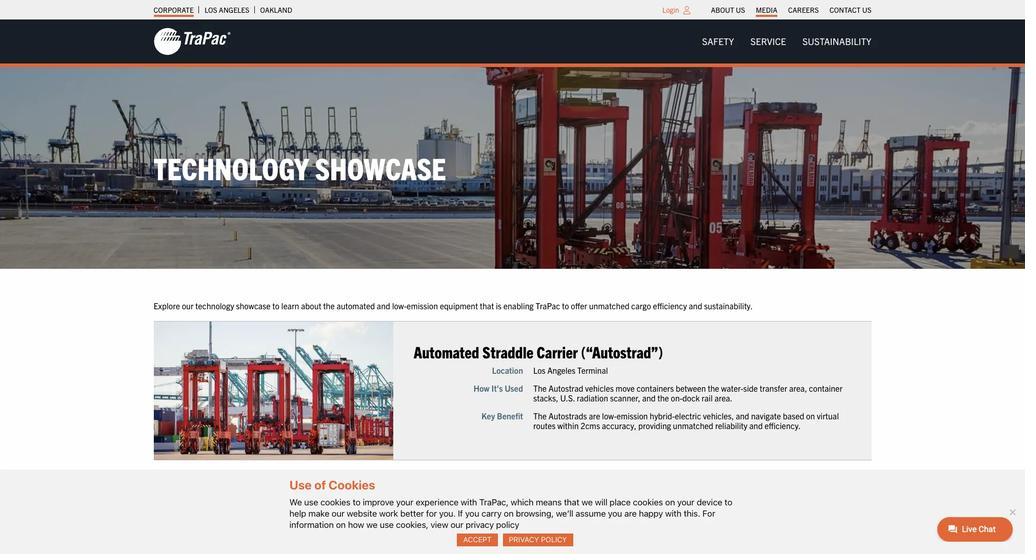 Task type: describe. For each thing, give the bounding box(es) containing it.
rail
[[702, 393, 713, 403]]

we
[[290, 498, 302, 508]]

routes
[[533, 421, 555, 431]]

contact us link
[[830, 3, 872, 17]]

how
[[348, 521, 364, 531]]

on left a
[[459, 471, 468, 482]]

automated straddle carrier ("autostrad") main content
[[143, 300, 1025, 555]]

to up website
[[353, 498, 361, 508]]

about
[[711, 5, 734, 14]]

0 horizontal spatial unmatched
[[589, 301, 630, 311]]

view
[[431, 521, 448, 531]]

experience
[[416, 498, 459, 508]]

efficiency
[[653, 301, 687, 311]]

make
[[309, 509, 330, 519]]

about us link
[[711, 3, 745, 17]]

used
[[505, 383, 523, 393]]

are inside the autostrads are low-emission hybrid-electric vehicles, and navigate based on virtual routes within 2cms accuracy, providing unmatched reliability and efficiency.
[[589, 411, 600, 421]]

technology
[[154, 149, 309, 187]]

below
[[516, 471, 537, 482]]

service
[[751, 35, 786, 47]]

1 vertical spatial use
[[380, 521, 394, 531]]

autostrad
[[548, 383, 583, 393]]

for
[[426, 509, 437, 519]]

privacy
[[509, 536, 539, 545]]

to left 'offer'
[[562, 301, 569, 311]]

location
[[492, 365, 523, 375]]

0 horizontal spatial emission
[[407, 301, 438, 311]]

trapac los angeles automated straddle carrier image
[[154, 322, 393, 460]]

vehicles
[[585, 383, 614, 393]]

showcase
[[315, 149, 446, 187]]

about
[[301, 301, 321, 311]]

privacy policy
[[509, 536, 567, 545]]

contact us
[[830, 5, 872, 14]]

work
[[379, 509, 398, 519]]

menu bar containing about us
[[706, 3, 877, 17]]

corporate link
[[154, 3, 194, 17]]

1 horizontal spatial with
[[665, 509, 682, 519]]

automated
[[413, 342, 479, 362]]

technology showcase
[[154, 149, 446, 187]]

media
[[756, 5, 778, 14]]

more
[[568, 471, 586, 482]]

careers link
[[788, 3, 819, 17]]

login
[[663, 5, 679, 14]]

containers
[[637, 383, 674, 393]]

cookies,
[[396, 521, 429, 531]]

us for contact us
[[862, 5, 872, 14]]

hybrid-
[[650, 411, 675, 421]]

sustainability link
[[794, 31, 880, 52]]

trapac,
[[479, 498, 509, 508]]

a
[[470, 471, 474, 482]]

los angeles link
[[205, 3, 249, 17]]

and left navigate
[[736, 411, 749, 421]]

carry
[[482, 509, 502, 519]]

website
[[347, 509, 377, 519]]

offer
[[571, 301, 587, 311]]

2 cookies from the left
[[633, 498, 663, 508]]

1 vertical spatial technology
[[476, 471, 514, 482]]

sustainability
[[803, 35, 872, 47]]

which
[[511, 498, 534, 508]]

angeles for los angeles terminal
[[547, 365, 575, 375]]

for
[[703, 509, 715, 519]]

that inside the automated straddle carrier ("autostrad") main content
[[480, 301, 494, 311]]

improve
[[363, 498, 394, 508]]

safety
[[702, 35, 734, 47]]

container
[[809, 383, 842, 393]]

accept link
[[457, 534, 498, 547]]

("autostrad")
[[581, 342, 663, 362]]

1 you from the left
[[465, 509, 479, 519]]

0 horizontal spatial low-
[[392, 301, 407, 311]]

on-
[[671, 393, 682, 403]]

los for los angeles terminal
[[533, 365, 545, 375]]

unmatched inside the autostrads are low-emission hybrid-electric vehicles, and navigate based on virtual routes within 2cms accuracy, providing unmatched reliability and efficiency.
[[673, 421, 713, 431]]

angeles for los angeles
[[219, 5, 249, 14]]

you.
[[439, 509, 456, 519]]

u.s.
[[560, 393, 575, 403]]

0 vertical spatial with
[[461, 498, 477, 508]]

how it's used
[[473, 383, 523, 393]]

automated
[[337, 301, 375, 311]]

accuracy,
[[602, 421, 636, 431]]

scanner,
[[610, 393, 640, 403]]

safety link
[[694, 31, 742, 52]]

on up policy
[[504, 509, 514, 519]]

the autostrad vehicles move containers between the water-side transfer area, container stacks, u.s. radiation scanner, and the on-dock rail area.
[[533, 383, 842, 403]]

1 cookies from the left
[[321, 498, 351, 508]]

0 horizontal spatial technology
[[195, 301, 234, 311]]

reliability
[[715, 421, 747, 431]]

to right showcase
[[272, 301, 279, 311]]

login link
[[663, 5, 679, 14]]

explore
[[154, 301, 180, 311]]

terminal
[[577, 365, 608, 375]]

oakland link
[[260, 3, 292, 17]]



Task type: locate. For each thing, give the bounding box(es) containing it.
means
[[536, 498, 562, 508]]

no image
[[1007, 508, 1018, 518]]

our
[[182, 301, 194, 311], [332, 509, 345, 519], [451, 521, 464, 531]]

are down place
[[625, 509, 637, 519]]

0 horizontal spatial our
[[182, 301, 194, 311]]

1 your from the left
[[396, 498, 414, 508]]

1 horizontal spatial are
[[625, 509, 637, 519]]

unmatched right 'offer'
[[589, 301, 630, 311]]

and inside the autostrad vehicles move containers between the water-side transfer area, container stacks, u.s. radiation scanner, and the on-dock rail area.
[[642, 393, 656, 403]]

our inside the automated straddle carrier ("autostrad") main content
[[182, 301, 194, 311]]

0 vertical spatial the
[[533, 383, 547, 393]]

angeles up autostrad
[[547, 365, 575, 375]]

unmatched
[[589, 301, 630, 311], [673, 421, 713, 431]]

showcase
[[236, 301, 271, 311]]

the
[[323, 301, 335, 311], [708, 383, 719, 393], [657, 393, 669, 403]]

menu bar up service
[[706, 3, 877, 17]]

oakland
[[260, 5, 292, 14]]

with left this.
[[665, 509, 682, 519]]

to right the below
[[539, 471, 546, 482]]

1 vertical spatial our
[[332, 509, 345, 519]]

to
[[272, 301, 279, 311], [562, 301, 569, 311], [539, 471, 546, 482], [353, 498, 361, 508], [725, 498, 733, 508]]

2 horizontal spatial our
[[451, 521, 464, 531]]

with up if at bottom left
[[461, 498, 477, 508]]

2 your from the left
[[677, 498, 695, 508]]

are inside the use of cookies we use cookies to improve your experience with trapac, which means that we will place cookies on your device to help make our website work better for you. if you carry on browsing, we'll assume you are happy with this. for information on how we use cookies, view our privacy policy
[[625, 509, 637, 519]]

to right "device"
[[725, 498, 733, 508]]

0 vertical spatial emission
[[407, 301, 438, 311]]

1 vertical spatial the
[[533, 411, 547, 421]]

cookies up make
[[321, 498, 351, 508]]

the down the stacks,
[[533, 411, 547, 421]]

and right reliability
[[749, 421, 763, 431]]

we
[[582, 498, 593, 508], [367, 521, 378, 531]]

place
[[610, 498, 631, 508]]

0 horizontal spatial los
[[205, 5, 217, 14]]

contact
[[830, 5, 861, 14]]

0 vertical spatial learn
[[281, 301, 299, 311]]

1 horizontal spatial unmatched
[[673, 421, 713, 431]]

1 horizontal spatial learn
[[548, 471, 566, 482]]

0 horizontal spatial your
[[396, 498, 414, 508]]

0 vertical spatial our
[[182, 301, 194, 311]]

1 vertical spatial emission
[[617, 411, 648, 421]]

us
[[736, 5, 745, 14], [862, 5, 872, 14]]

0 horizontal spatial that
[[480, 301, 494, 311]]

that inside the use of cookies we use cookies to improve your experience with trapac, which means that we will place cookies on your device to help make our website work better for you. if you carry on browsing, we'll assume you are happy with this. for information on how we use cookies, view our privacy policy
[[564, 498, 580, 508]]

benefit
[[497, 411, 523, 421]]

0 horizontal spatial are
[[589, 411, 600, 421]]

explore our technology showcase to learn about the automated and low-emission equipment that is enabling trapac to offer unmatched cargo efficiency and sustainability.
[[154, 301, 753, 311]]

0 horizontal spatial with
[[461, 498, 477, 508]]

0 vertical spatial unmatched
[[589, 301, 630, 311]]

the right about
[[323, 301, 335, 311]]

use of cookies we use cookies to improve your experience with trapac, which means that we will place cookies on your device to help make our website work better for you. if you carry on browsing, we'll assume you are happy with this. for information on how we use cookies, view our privacy policy
[[290, 479, 733, 531]]

technology right a
[[476, 471, 514, 482]]

0 vertical spatial low-
[[392, 301, 407, 311]]

you right if at bottom left
[[465, 509, 479, 519]]

corporate image
[[154, 27, 231, 56]]

0 horizontal spatial we
[[367, 521, 378, 531]]

1 vertical spatial los
[[533, 365, 545, 375]]

angeles left oakland on the top of page
[[219, 5, 249, 14]]

device
[[697, 498, 723, 508]]

carrier
[[537, 342, 578, 362]]

and up hybrid- on the bottom right of page
[[642, 393, 656, 403]]

assume
[[576, 509, 606, 519]]

the left on-
[[657, 393, 669, 403]]

1 vertical spatial that
[[564, 498, 580, 508]]

0 vertical spatial los
[[205, 5, 217, 14]]

cargo
[[631, 301, 651, 311]]

water-
[[721, 383, 743, 393]]

0 horizontal spatial learn
[[281, 301, 299, 311]]

automated straddle carrier ("autostrad")
[[413, 342, 663, 362]]

policy
[[541, 536, 567, 545]]

2 vertical spatial our
[[451, 521, 464, 531]]

cookies
[[321, 498, 351, 508], [633, 498, 663, 508]]

2 horizontal spatial the
[[708, 383, 719, 393]]

privacy
[[466, 521, 494, 531]]

autostrads
[[548, 411, 587, 421]]

privacy policy link
[[503, 534, 573, 547]]

0 vertical spatial are
[[589, 411, 600, 421]]

navigate
[[751, 411, 781, 421]]

1 horizontal spatial you
[[608, 509, 622, 519]]

menu bar
[[706, 3, 877, 17], [694, 31, 880, 52]]

0 horizontal spatial you
[[465, 509, 479, 519]]

equipment
[[440, 301, 478, 311]]

emission
[[407, 301, 438, 311], [617, 411, 648, 421]]

the inside the autostrads are low-emission hybrid-electric vehicles, and navigate based on virtual routes within 2cms accuracy, providing unmatched reliability and efficiency.
[[533, 411, 547, 421]]

1 horizontal spatial use
[[380, 521, 394, 531]]

on right "based"
[[806, 411, 815, 421]]

technology
[[195, 301, 234, 311], [476, 471, 514, 482]]

we down website
[[367, 521, 378, 531]]

1 horizontal spatial your
[[677, 498, 695, 508]]

is
[[496, 301, 502, 311]]

that left is
[[480, 301, 494, 311]]

electric
[[675, 411, 701, 421]]

use down work on the bottom
[[380, 521, 394, 531]]

on left "device"
[[665, 498, 675, 508]]

efficiency.
[[765, 421, 801, 431]]

1 horizontal spatial the
[[657, 393, 669, 403]]

with
[[461, 498, 477, 508], [665, 509, 682, 519]]

accept
[[463, 536, 492, 545]]

your up this.
[[677, 498, 695, 508]]

area.
[[714, 393, 732, 403]]

key
[[481, 411, 495, 421]]

learn
[[281, 301, 299, 311], [548, 471, 566, 482]]

0 vertical spatial that
[[480, 301, 494, 311]]

cookies up "happy"
[[633, 498, 663, 508]]

unmatched down dock
[[673, 421, 713, 431]]

0 vertical spatial technology
[[195, 301, 234, 311]]

los up corporate image
[[205, 5, 217, 14]]

vehicles,
[[703, 411, 734, 421]]

0 horizontal spatial the
[[323, 301, 335, 311]]

menu bar down careers
[[694, 31, 880, 52]]

you down place
[[608, 509, 622, 519]]

service link
[[742, 31, 794, 52]]

us right contact
[[862, 5, 872, 14]]

1 the from the top
[[533, 383, 547, 393]]

learn left more
[[548, 471, 566, 482]]

1 vertical spatial low-
[[602, 411, 617, 421]]

menu bar containing safety
[[694, 31, 880, 52]]

los down automated straddle carrier ("autostrad")
[[533, 365, 545, 375]]

stacks,
[[533, 393, 558, 403]]

1 vertical spatial menu bar
[[694, 31, 880, 52]]

within
[[557, 421, 579, 431]]

light image
[[683, 6, 691, 14]]

click
[[440, 471, 457, 482]]

dock
[[682, 393, 700, 403]]

1 vertical spatial with
[[665, 509, 682, 519]]

we up assume
[[582, 498, 593, 508]]

us right about
[[736, 5, 745, 14]]

angeles inside the automated straddle carrier ("autostrad") main content
[[547, 365, 575, 375]]

1 vertical spatial we
[[367, 521, 378, 531]]

los inside the automated straddle carrier ("autostrad") main content
[[533, 365, 545, 375]]

on
[[806, 411, 815, 421], [459, 471, 468, 482], [665, 498, 675, 508], [504, 509, 514, 519], [336, 521, 346, 531]]

0 horizontal spatial angeles
[[219, 5, 249, 14]]

low- inside the autostrads are low-emission hybrid-electric vehicles, and navigate based on virtual routes within 2cms accuracy, providing unmatched reliability and efficiency.
[[602, 411, 617, 421]]

low-
[[392, 301, 407, 311], [602, 411, 617, 421]]

our right "explore"
[[182, 301, 194, 311]]

emission left equipment
[[407, 301, 438, 311]]

1 horizontal spatial los
[[533, 365, 545, 375]]

1 vertical spatial learn
[[548, 471, 566, 482]]

information
[[290, 521, 334, 531]]

our down if at bottom left
[[451, 521, 464, 531]]

on left the how
[[336, 521, 346, 531]]

based
[[783, 411, 804, 421]]

0 vertical spatial use
[[304, 498, 318, 508]]

your up the better on the bottom left of page
[[396, 498, 414, 508]]

move
[[616, 383, 635, 393]]

browsing,
[[516, 509, 554, 519]]

area,
[[789, 383, 807, 393]]

our right make
[[332, 509, 345, 519]]

los for los angeles
[[205, 5, 217, 14]]

us for about us
[[736, 5, 745, 14]]

and
[[377, 301, 390, 311], [689, 301, 702, 311], [642, 393, 656, 403], [736, 411, 749, 421], [749, 421, 763, 431]]

1 vertical spatial unmatched
[[673, 421, 713, 431]]

los angeles terminal
[[533, 365, 608, 375]]

media link
[[756, 3, 778, 17]]

1 vertical spatial angeles
[[547, 365, 575, 375]]

are down radiation
[[589, 411, 600, 421]]

low- right automated
[[392, 301, 407, 311]]

this.
[[684, 509, 700, 519]]

0 vertical spatial menu bar
[[706, 3, 877, 17]]

and right automated
[[377, 301, 390, 311]]

sustainability.
[[704, 301, 753, 311]]

happy
[[639, 509, 663, 519]]

if
[[458, 509, 463, 519]]

the left "water-"
[[708, 383, 719, 393]]

trapac
[[536, 301, 560, 311]]

0 horizontal spatial us
[[736, 5, 745, 14]]

between
[[676, 383, 706, 393]]

2cms
[[580, 421, 600, 431]]

1 horizontal spatial our
[[332, 509, 345, 519]]

and right the efficiency
[[689, 301, 702, 311]]

the inside the autostrad vehicles move containers between the water-side transfer area, container stacks, u.s. radiation scanner, and the on-dock rail area.
[[533, 383, 547, 393]]

0 vertical spatial angeles
[[219, 5, 249, 14]]

the
[[533, 383, 547, 393], [533, 411, 547, 421]]

side
[[743, 383, 758, 393]]

it's
[[491, 383, 503, 393]]

1 horizontal spatial technology
[[476, 471, 514, 482]]

emission inside the autostrads are low-emission hybrid-electric vehicles, and navigate based on virtual routes within 2cms accuracy, providing unmatched reliability and efficiency.
[[617, 411, 648, 421]]

1 vertical spatial are
[[625, 509, 637, 519]]

learn left about
[[281, 301, 299, 311]]

1 us from the left
[[736, 5, 745, 14]]

on inside the autostrads are low-emission hybrid-electric vehicles, and navigate based on virtual routes within 2cms accuracy, providing unmatched reliability and efficiency.
[[806, 411, 815, 421]]

enabling
[[504, 301, 534, 311]]

technology left showcase
[[195, 301, 234, 311]]

about us
[[711, 5, 745, 14]]

transfer
[[760, 383, 787, 393]]

radiation
[[577, 393, 608, 403]]

help
[[290, 509, 306, 519]]

cookies
[[329, 479, 375, 493]]

that up we'll
[[564, 498, 580, 508]]

how
[[473, 383, 489, 393]]

1 horizontal spatial emission
[[617, 411, 648, 421]]

providing
[[638, 421, 671, 431]]

the for the autostrad vehicles move containers between the water-side transfer area, container stacks, u.s. radiation scanner, and the on-dock rail area.
[[533, 383, 547, 393]]

1 horizontal spatial we
[[582, 498, 593, 508]]

2 the from the top
[[533, 411, 547, 421]]

0 vertical spatial we
[[582, 498, 593, 508]]

2 you from the left
[[608, 509, 622, 519]]

0 horizontal spatial cookies
[[321, 498, 351, 508]]

key benefit
[[481, 411, 523, 421]]

1 horizontal spatial that
[[564, 498, 580, 508]]

los angeles
[[205, 5, 249, 14]]

0 horizontal spatial use
[[304, 498, 318, 508]]

the left autostrad
[[533, 383, 547, 393]]

virtual
[[817, 411, 839, 421]]

1 horizontal spatial cookies
[[633, 498, 663, 508]]

the autostrads are low-emission hybrid-electric vehicles, and navigate based on virtual routes within 2cms accuracy, providing unmatched reliability and efficiency.
[[533, 411, 839, 431]]

1 horizontal spatial us
[[862, 5, 872, 14]]

low- right 2cms
[[602, 411, 617, 421]]

the for the autostrads are low-emission hybrid-electric vehicles, and navigate based on virtual routes within 2cms accuracy, providing unmatched reliability and efficiency.
[[533, 411, 547, 421]]

2 us from the left
[[862, 5, 872, 14]]

use up make
[[304, 498, 318, 508]]

emission down scanner,
[[617, 411, 648, 421]]

use
[[290, 479, 312, 493]]

policy
[[496, 521, 519, 531]]

better
[[400, 509, 424, 519]]

1 horizontal spatial low-
[[602, 411, 617, 421]]

careers
[[788, 5, 819, 14]]

1 horizontal spatial angeles
[[547, 365, 575, 375]]



Task type: vqa. For each thing, say whether or not it's contained in the screenshot.
Key Benefit
yes



